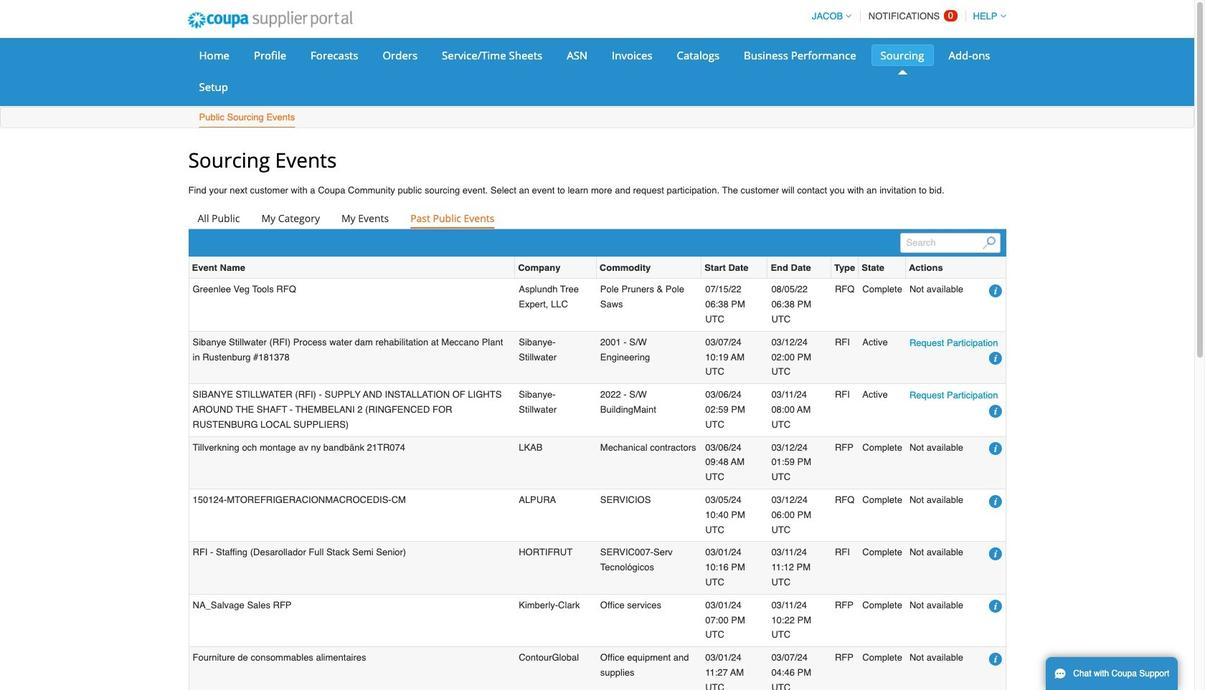 Task type: vqa. For each thing, say whether or not it's contained in the screenshot.
Telephone country code field
no



Task type: locate. For each thing, give the bounding box(es) containing it.
Search text field
[[900, 233, 1001, 254]]

tab list
[[188, 209, 1006, 229]]

navigation
[[806, 2, 1006, 30]]

coupa supplier portal image
[[178, 2, 362, 38]]

search image
[[983, 237, 996, 250]]



